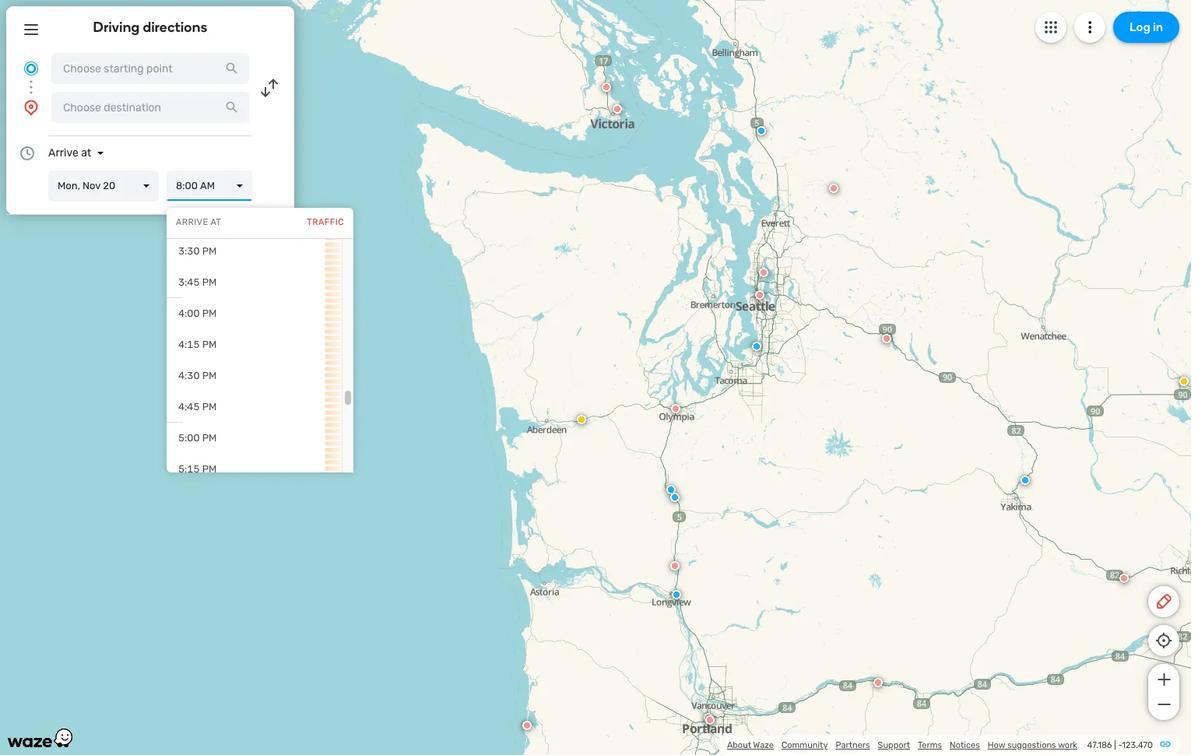 Task type: locate. For each thing, give the bounding box(es) containing it.
3:30 pm option
[[167, 236, 342, 267]]

2 pm from the top
[[202, 276, 217, 288]]

3:45 pm
[[178, 276, 217, 288]]

at up the 3:30 pm
[[211, 217, 222, 228]]

am
[[200, 180, 215, 192]]

1 horizontal spatial hazard image
[[1180, 377, 1189, 386]]

4:45
[[178, 401, 200, 413]]

4:45 pm option
[[167, 392, 342, 423]]

arrive up "mon,"
[[48, 146, 78, 160]]

-
[[1119, 741, 1122, 751]]

hazard image
[[1180, 377, 1189, 386], [577, 415, 586, 424]]

3:30
[[178, 245, 200, 257]]

4 pm from the top
[[202, 339, 217, 350]]

at up mon, nov 20
[[81, 146, 91, 160]]

about waze link
[[727, 741, 774, 751]]

pm right 5:00
[[202, 432, 217, 444]]

5:00 pm option
[[167, 423, 342, 454]]

mon, nov 20
[[58, 180, 115, 192]]

0 horizontal spatial hazard image
[[577, 415, 586, 424]]

1 vertical spatial arrive
[[176, 217, 208, 228]]

5:00
[[178, 432, 200, 444]]

6 pm from the top
[[202, 401, 217, 413]]

pm right the 4:15 on the left top of the page
[[202, 339, 217, 350]]

pm right 3:30
[[202, 245, 217, 257]]

zoom out image
[[1154, 695, 1174, 714]]

5:15
[[178, 463, 200, 475]]

police image
[[757, 126, 766, 135], [752, 342, 762, 351], [1021, 476, 1030, 485], [670, 493, 680, 502]]

suggestions
[[1008, 741, 1057, 751]]

police image
[[667, 485, 676, 494], [672, 590, 681, 600]]

1 vertical spatial police image
[[672, 590, 681, 600]]

arrive at up "mon,"
[[48, 146, 91, 160]]

8 pm from the top
[[202, 463, 217, 475]]

47.186 | -123.470
[[1088, 741, 1153, 751]]

community link
[[782, 741, 828, 751]]

directions
[[143, 19, 207, 36]]

mon, nov 20 list box
[[48, 171, 159, 202]]

1 horizontal spatial at
[[211, 217, 222, 228]]

1 vertical spatial arrive at
[[176, 217, 222, 228]]

3 pm from the top
[[202, 308, 217, 319]]

pm right 5:15
[[202, 463, 217, 475]]

pm for 3:45 pm
[[202, 276, 217, 288]]

0 horizontal spatial arrive at
[[48, 146, 91, 160]]

waze
[[753, 741, 774, 751]]

0 horizontal spatial at
[[81, 146, 91, 160]]

1 vertical spatial at
[[211, 217, 222, 228]]

terms link
[[918, 741, 942, 751]]

1 horizontal spatial arrive at
[[176, 217, 222, 228]]

123.470
[[1122, 741, 1153, 751]]

5:15 pm
[[178, 463, 217, 475]]

at
[[81, 146, 91, 160], [211, 217, 222, 228]]

pm right 3:45
[[202, 276, 217, 288]]

pm right 4:00
[[202, 308, 217, 319]]

pm for 5:15 pm
[[202, 463, 217, 475]]

4:45 pm
[[178, 401, 217, 413]]

4:00 pm option
[[167, 298, 342, 329]]

0 vertical spatial arrive at
[[48, 146, 91, 160]]

0 vertical spatial at
[[81, 146, 91, 160]]

pm inside 'option'
[[202, 401, 217, 413]]

mon,
[[58, 180, 80, 192]]

arrive
[[48, 146, 78, 160], [176, 217, 208, 228]]

20
[[103, 180, 115, 192]]

terms
[[918, 741, 942, 751]]

arrive at up the 3:30 pm
[[176, 217, 222, 228]]

1 horizontal spatial arrive
[[176, 217, 208, 228]]

pm inside "option"
[[202, 370, 217, 382]]

1 pm from the top
[[202, 245, 217, 257]]

8:00 am
[[176, 180, 215, 192]]

pm for 4:00 pm
[[202, 308, 217, 319]]

8:00 am list box
[[167, 171, 252, 202]]

0 vertical spatial arrive
[[48, 146, 78, 160]]

road closed image
[[759, 268, 769, 277], [755, 290, 765, 300], [671, 404, 681, 413], [670, 561, 680, 571], [874, 678, 883, 688], [706, 716, 715, 725]]

4:15
[[178, 339, 200, 350]]

4:00 pm
[[178, 308, 217, 319]]

arrive at
[[48, 146, 91, 160], [176, 217, 222, 228]]

arrive up 3:30
[[176, 217, 208, 228]]

pm right 4:30
[[202, 370, 217, 382]]

pm
[[202, 245, 217, 257], [202, 276, 217, 288], [202, 308, 217, 319], [202, 339, 217, 350], [202, 370, 217, 382], [202, 401, 217, 413], [202, 432, 217, 444], [202, 463, 217, 475]]

7 pm from the top
[[202, 432, 217, 444]]

pm for 5:00 pm
[[202, 432, 217, 444]]

location image
[[22, 98, 40, 117]]

partners link
[[836, 741, 870, 751]]

5 pm from the top
[[202, 370, 217, 382]]

link image
[[1160, 738, 1172, 751]]

road closed image
[[602, 83, 611, 92], [613, 104, 622, 114], [829, 184, 839, 193], [882, 334, 892, 343], [1120, 574, 1129, 583], [704, 713, 713, 723], [523, 721, 532, 730]]

pm right '4:45'
[[202, 401, 217, 413]]

pencil image
[[1155, 593, 1174, 611]]

about waze community partners support terms notices how suggestions work
[[727, 741, 1078, 751]]



Task type: describe. For each thing, give the bounding box(es) containing it.
3:30 pm
[[178, 245, 217, 257]]

5:15 pm option
[[167, 454, 342, 485]]

nov
[[83, 180, 101, 192]]

pm for 3:30 pm
[[202, 245, 217, 257]]

pm for 4:30 pm
[[202, 370, 217, 382]]

clock image
[[18, 144, 37, 163]]

driving
[[93, 19, 140, 36]]

about
[[727, 741, 752, 751]]

pm for 4:45 pm
[[202, 401, 217, 413]]

0 vertical spatial hazard image
[[1180, 377, 1189, 386]]

zoom in image
[[1154, 670, 1174, 689]]

notices
[[950, 741, 980, 751]]

community
[[782, 741, 828, 751]]

4:00
[[178, 308, 200, 319]]

Choose starting point text field
[[51, 53, 249, 84]]

traffic
[[307, 217, 344, 228]]

how suggestions work link
[[988, 741, 1078, 751]]

4:15 pm
[[178, 339, 217, 350]]

|
[[1114, 741, 1116, 751]]

notices link
[[950, 741, 980, 751]]

pm for 4:15 pm
[[202, 339, 217, 350]]

47.186
[[1088, 741, 1112, 751]]

3:45 pm option
[[167, 267, 342, 298]]

8:00
[[176, 180, 198, 192]]

work
[[1058, 741, 1078, 751]]

support link
[[878, 741, 910, 751]]

3:45
[[178, 276, 200, 288]]

0 vertical spatial police image
[[667, 485, 676, 494]]

4:30
[[178, 370, 200, 382]]

4:30 pm
[[178, 370, 217, 382]]

current location image
[[22, 59, 40, 78]]

0 horizontal spatial arrive
[[48, 146, 78, 160]]

4:15 pm option
[[167, 329, 342, 361]]

5:00 pm
[[178, 432, 217, 444]]

partners
[[836, 741, 870, 751]]

Choose destination text field
[[51, 92, 249, 123]]

driving directions
[[93, 19, 207, 36]]

how
[[988, 741, 1006, 751]]

support
[[878, 741, 910, 751]]

1 vertical spatial hazard image
[[577, 415, 586, 424]]

4:30 pm option
[[167, 361, 342, 392]]



Task type: vqa. For each thing, say whether or not it's contained in the screenshot.
Destination
no



